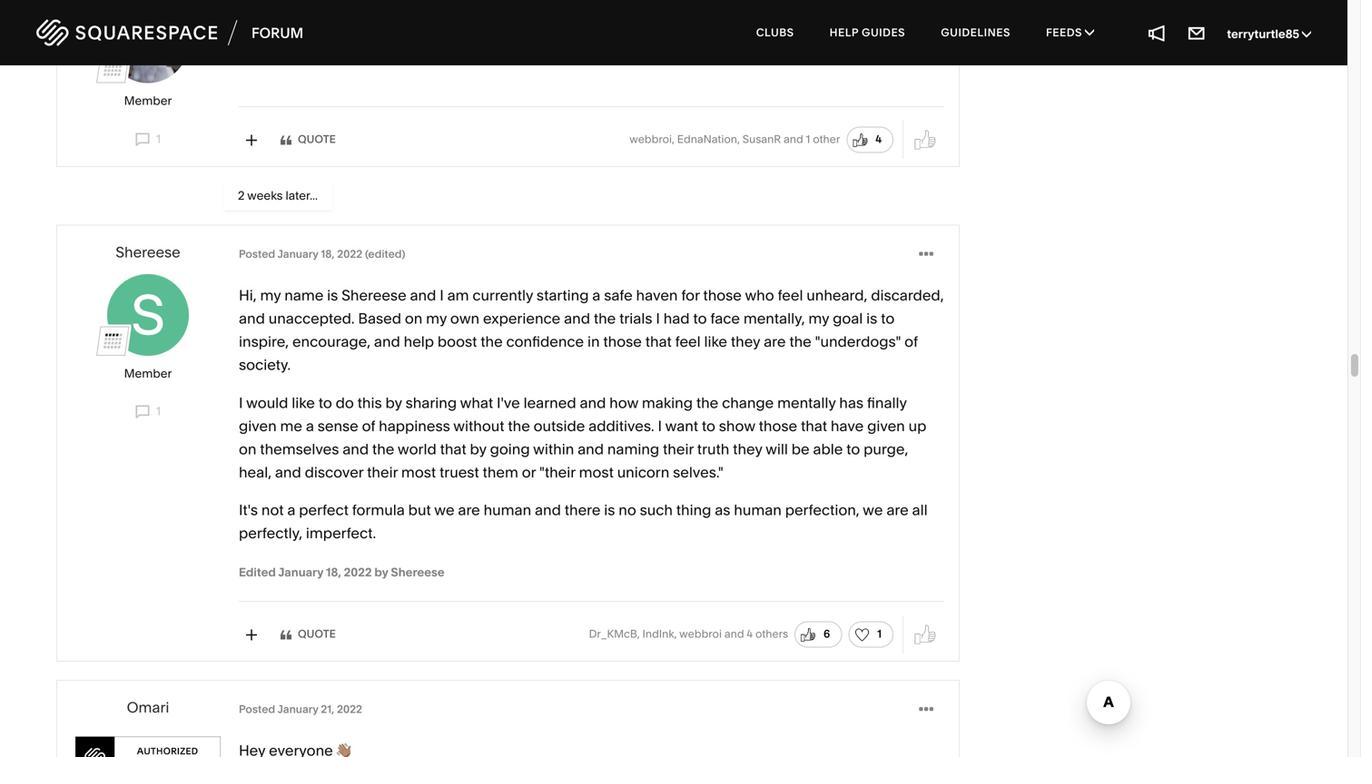 Task type: describe. For each thing, give the bounding box(es) containing it.
i left want
[[658, 417, 662, 435]]

and left am
[[410, 286, 436, 304]]

1 vertical spatial those
[[603, 333, 642, 351]]

purge,
[[864, 440, 908, 458]]

this
[[357, 394, 382, 412]]

that inside the 'hi, my name is shereese and i am currently starting a safe haven for those who feel unheard, discarded, and unaccepted. based on my own experience and the trials i had to face mentally, my goal is to inspire, encourage, and help boost the confidence in those that feel like they are the "underdogs" of society.'
[[645, 333, 672, 351]]

other
[[813, 133, 840, 146]]

2 weeks later...
[[238, 188, 318, 203]]

will
[[766, 440, 788, 458]]

omari
[[127, 699, 169, 716]]

unicorn
[[617, 464, 669, 481]]

you
[[239, 14, 264, 31]]

and left how
[[580, 394, 606, 412]]

4 inside 4 link
[[875, 133, 882, 146]]

posted january 21, 2022
[[239, 703, 362, 716]]

, right dr_kmcb
[[674, 628, 677, 641]]

i would like to do this by sharing what i've learned and how making the change mentally has finally given me a sense of happiness without the outside additives. i want to show those that have given up on themselves and the world that by going within and naming their truth they will be able to purge, heal, and discover their most truest them or "their most unicorn selves."
[[239, 394, 926, 481]]

truth
[[697, 440, 729, 458]]

later...
[[286, 188, 318, 203]]

unaccepted.
[[269, 310, 355, 327]]

january for (edited)
[[277, 248, 318, 261]]

i've
[[497, 394, 520, 412]]

"their
[[539, 464, 575, 481]]

would
[[246, 394, 288, 412]]

the up in
[[594, 310, 616, 327]]

on inside i would like to do this by sharing what i've learned and how making the change mentally has finally given me a sense of happiness without the outside additives. i want to show those that have given up on themselves and the world that by going within and naming their truth they will be able to purge, heal, and discover their most truest them or "their most unicorn selves."
[[239, 440, 256, 458]]

up
[[909, 417, 926, 435]]

it's
[[239, 501, 258, 519]]

dr_kmcb link
[[589, 628, 637, 641]]

more options... image
[[919, 244, 933, 265]]

posted for posted january 18, 2022 (edited)
[[239, 248, 275, 261]]

and down starting
[[564, 310, 590, 327]]

1 vertical spatial webbroi
[[679, 628, 722, 641]]

are inside the 'hi, my name is shereese and i am currently starting a safe haven for those who feel unheard, discarded, and unaccepted. based on my own experience and the trials i had to face mentally, my goal is to inspire, encourage, and help boost the confidence in those that feel like they are the "underdogs" of society.'
[[764, 333, 786, 351]]

2 horizontal spatial my
[[808, 310, 829, 327]]

clubs link
[[740, 9, 810, 56]]

2 horizontal spatial is
[[866, 310, 877, 327]]

indink
[[642, 628, 674, 641]]

confidence
[[506, 333, 584, 351]]

discarded,
[[871, 286, 944, 304]]

help guides
[[830, 26, 905, 39]]

and down hi,
[[239, 310, 265, 327]]

it's not a perfect formula but we are human and there is no such thing as human perfection, we are all perfectly, imperfect.
[[239, 501, 928, 542]]

learned
[[524, 394, 576, 412]]

2 we from the left
[[863, 501, 883, 519]]

to right had
[[693, 310, 707, 327]]

currently
[[472, 286, 533, 304]]

quote for dr_kmcb
[[298, 628, 336, 641]]

for
[[681, 286, 700, 304]]

others
[[755, 628, 788, 641]]

1 left other
[[806, 133, 810, 146]]

based
[[358, 310, 401, 327]]

selves."
[[673, 464, 723, 481]]

a inside the 'hi, my name is shereese and i am currently starting a safe haven for those who feel unheard, discarded, and unaccepted. based on my own experience and the trials i had to face mentally, my goal is to inspire, encourage, and help boost the confidence in those that feel like they are the "underdogs" of society.'
[[592, 286, 601, 304]]

ednanation
[[677, 133, 737, 146]]

2 given from the left
[[867, 417, 905, 435]]

are left so in the top left of the page
[[304, 14, 326, 31]]

like image for 4
[[912, 127, 938, 153]]

who
[[745, 286, 774, 304]]

experience
[[483, 310, 560, 327]]

18, for by
[[326, 565, 341, 580]]

society.
[[239, 356, 291, 374]]

member for "shereese" 'image' level 4 icon
[[124, 366, 172, 381]]

the right boost
[[481, 333, 503, 351]]

of inside the 'hi, my name is shereese and i am currently starting a safe haven for those who feel unheard, discarded, and unaccepted. based on my own experience and the trials i had to face mentally, my goal is to inspire, encourage, and help boost the confidence in those that feel like they are the "underdogs" of society.'
[[905, 333, 918, 351]]

0 horizontal spatial webbroi link
[[629, 133, 672, 146]]

2 vertical spatial 2022
[[337, 703, 362, 716]]

to down "discarded,"
[[881, 310, 895, 327]]

there
[[565, 501, 601, 519]]

me
[[280, 417, 302, 435]]

and inside the it's not a perfect formula but we are human and there is no such thing as human perfection, we are all perfectly, imperfect.
[[535, 501, 561, 519]]

1 vertical spatial that
[[801, 417, 827, 435]]

sense
[[318, 417, 358, 435]]

2 vertical spatial that
[[440, 440, 466, 458]]

discover
[[305, 464, 363, 481]]

quote link for dr_kmcb , indink , webbroi and 4 others
[[280, 628, 336, 641]]

and down sense
[[342, 440, 369, 458]]

terryturtle85 link
[[1227, 27, 1311, 41]]

not
[[261, 501, 284, 519]]

dr_kmcb
[[589, 628, 637, 641]]

shereese inside the 'hi, my name is shereese and i am currently starting a safe haven for those who feel unheard, discarded, and unaccepted. based on my own experience and the trials i had to face mentally, my goal is to inspire, encourage, and help boost the confidence in those that feel like they are the "underdogs" of society.'
[[342, 286, 406, 304]]

indink link
[[642, 628, 674, 641]]

1 right love image
[[877, 627, 882, 641]]

21,
[[321, 703, 334, 716]]

"underdogs"
[[815, 333, 901, 351]]

the up "going"
[[508, 417, 530, 435]]

heal,
[[239, 464, 272, 481]]

0 vertical spatial by
[[385, 394, 402, 412]]

on inside the 'hi, my name is shereese and i am currently starting a safe haven for those who feel unheard, discarded, and unaccepted. based on my own experience and the trials i had to face mentally, my goal is to inspire, encourage, and help boost the confidence in those that feel like they are the "underdogs" of society.'
[[405, 310, 423, 327]]

feeds link
[[1030, 9, 1111, 56]]

the left world
[[372, 440, 394, 458]]

them
[[483, 464, 518, 481]]

face
[[710, 310, 740, 327]]

and left the '4 others' link
[[724, 628, 744, 641]]

guidelines
[[941, 26, 1010, 39]]

like image
[[851, 131, 869, 149]]

multiquote image
[[246, 134, 257, 146]]

of inside i would like to do this by sharing what i've learned and how making the change mentally has finally given me a sense of happiness without the outside additives. i want to show those that have given up on themselves and the world that by going within and naming their truth they will be able to purge, heal, and discover their most truest them or "their most unicorn selves."
[[362, 417, 375, 435]]

comment image
[[135, 406, 150, 419]]

so
[[329, 14, 346, 31]]

webbroi , ednanation , susanr and 1 other
[[629, 133, 840, 146]]

has
[[839, 394, 864, 412]]

perfect
[[299, 501, 349, 519]]

and down the based
[[374, 333, 400, 351]]

1 most from the left
[[401, 464, 436, 481]]

am
[[447, 286, 469, 304]]

perfectly,
[[239, 525, 302, 542]]

how
[[609, 394, 638, 412]]

1 horizontal spatial feel
[[778, 286, 803, 304]]

caret down image
[[1085, 27, 1094, 38]]

2 vertical spatial january
[[277, 703, 318, 716]]

the down "mentally,"
[[789, 333, 812, 351]]

posted for posted january 21, 2022
[[239, 703, 275, 716]]

in
[[587, 333, 600, 351]]

finally
[[867, 394, 907, 412]]

feeds
[[1046, 26, 1085, 39]]

and right "within"
[[578, 440, 604, 458]]

truest
[[439, 464, 479, 481]]

more options... image
[[919, 699, 933, 721]]

you guys are so talented
[[239, 14, 406, 31]]

1 horizontal spatial my
[[426, 310, 447, 327]]

clubs
[[756, 26, 794, 39]]

like image for 6
[[912, 621, 938, 648]]

0 horizontal spatial my
[[260, 286, 281, 304]]

and left 1 other 'link'
[[784, 133, 803, 146]]

boost
[[438, 333, 477, 351]]

or
[[522, 464, 536, 481]]

mentally,
[[743, 310, 805, 327]]

be
[[792, 440, 810, 458]]

2022 for (edited)
[[337, 248, 362, 261]]

, left 'ednanation' link
[[672, 133, 675, 146]]

naming
[[607, 440, 659, 458]]



Task type: vqa. For each thing, say whether or not it's contained in the screenshot.
business
no



Task type: locate. For each thing, give the bounding box(es) containing it.
of down "discarded,"
[[905, 333, 918, 351]]

given down would
[[239, 417, 277, 435]]

are down "mentally,"
[[764, 333, 786, 351]]

0 vertical spatial level 4 image
[[96, 52, 129, 85]]

we left all
[[863, 501, 883, 519]]

2022 left (edited)
[[337, 248, 362, 261]]

posted up hi,
[[239, 248, 275, 261]]

their down want
[[663, 440, 694, 458]]

0 vertical spatial webbroi
[[629, 133, 672, 146]]

0 vertical spatial 18,
[[321, 248, 335, 261]]

level 4 image for "shereese" 'image'
[[96, 325, 129, 358]]

january right edited
[[278, 565, 323, 580]]

0 vertical spatial quote link
[[280, 133, 336, 146]]

like inside i would like to do this by sharing what i've learned and how making the change mentally has finally given me a sense of happiness without the outside additives. i want to show those that have given up on themselves and the world that by going within and naming their truth they will be able to purge, heal, and discover their most truest them or "their most unicorn selves."
[[292, 394, 315, 412]]

my
[[260, 286, 281, 304], [426, 310, 447, 327], [808, 310, 829, 327]]

love image
[[853, 626, 871, 644]]

a right not
[[287, 501, 295, 519]]

we right "but"
[[434, 501, 455, 519]]

i left had
[[656, 310, 660, 327]]

guidelines link
[[925, 9, 1027, 56]]

ednanation link
[[677, 133, 737, 146]]

2 vertical spatial those
[[759, 417, 797, 435]]

quote for webbroi
[[298, 133, 336, 146]]

name
[[284, 286, 324, 304]]

those down trials
[[603, 333, 642, 351]]

0 vertical spatial on
[[405, 310, 423, 327]]

going
[[490, 440, 530, 458]]

are down truest
[[458, 501, 480, 519]]

they
[[731, 333, 760, 351], [733, 440, 762, 458]]

0 horizontal spatial is
[[327, 286, 338, 304]]

webbroi
[[629, 133, 672, 146], [679, 628, 722, 641]]

1 vertical spatial 2022
[[344, 565, 372, 580]]

the
[[594, 310, 616, 327], [481, 333, 503, 351], [789, 333, 812, 351], [696, 394, 718, 412], [508, 417, 530, 435], [372, 440, 394, 458]]

18, down imperfect.
[[326, 565, 341, 580]]

posted january 18, 2022 (edited)
[[239, 248, 405, 261]]

0 horizontal spatial given
[[239, 417, 277, 435]]

feel down had
[[675, 333, 701, 351]]

snowballus image
[[107, 2, 189, 83]]

comment image
[[135, 133, 150, 146]]

1 vertical spatial quote link
[[280, 628, 336, 641]]

within
[[533, 440, 574, 458]]

0 horizontal spatial most
[[401, 464, 436, 481]]

by down imperfect.
[[374, 565, 388, 580]]

the up want
[[696, 394, 718, 412]]

quote right multiquote icon
[[298, 628, 336, 641]]

0 vertical spatial is
[[327, 286, 338, 304]]

1 vertical spatial of
[[362, 417, 375, 435]]

1 we from the left
[[434, 501, 455, 519]]

0 horizontal spatial human
[[484, 501, 531, 519]]

they down show
[[733, 440, 762, 458]]

0 vertical spatial a
[[592, 286, 601, 304]]

0 horizontal spatial that
[[440, 440, 466, 458]]

level 4 image for snowballus image
[[96, 52, 129, 85]]

1 horizontal spatial their
[[663, 440, 694, 458]]

1 horizontal spatial we
[[863, 501, 883, 519]]

feel
[[778, 286, 803, 304], [675, 333, 701, 351]]

given up purge,
[[867, 417, 905, 435]]

like inside the 'hi, my name is shereese and i am currently starting a safe haven for those who feel unheard, discarded, and unaccepted. based on my own experience and the trials i had to face mentally, my goal is to inspire, encourage, and help boost the confidence in those that feel like they are the "underdogs" of society.'
[[704, 333, 727, 351]]

2 quote link from the top
[[280, 628, 336, 641]]

1 vertical spatial like
[[292, 394, 315, 412]]

they down face
[[731, 333, 760, 351]]

to up 'truth'
[[702, 417, 715, 435]]

and left there
[[535, 501, 561, 519]]

2 human from the left
[[734, 501, 782, 519]]

guys
[[267, 14, 300, 31]]

1 vertical spatial they
[[733, 440, 762, 458]]

0 vertical spatial member
[[124, 94, 172, 108]]

like down face
[[704, 333, 727, 351]]

2 vertical spatial is
[[604, 501, 615, 519]]

show
[[719, 417, 755, 435]]

feel up "mentally,"
[[778, 286, 803, 304]]

member for level 4 icon for snowballus image
[[124, 94, 172, 108]]

to down have
[[846, 440, 860, 458]]

,
[[672, 133, 675, 146], [737, 133, 740, 146], [637, 628, 640, 641], [674, 628, 677, 641]]

0 horizontal spatial of
[[362, 417, 375, 435]]

0 horizontal spatial 4
[[747, 628, 753, 641]]

that down the 'mentally'
[[801, 417, 827, 435]]

6 link
[[795, 622, 842, 648]]

webbroi left 'ednanation' link
[[629, 133, 672, 146]]

their up formula
[[367, 464, 398, 481]]

like image left 6
[[799, 626, 817, 644]]

0 vertical spatial those
[[703, 286, 742, 304]]

on up heal, at bottom
[[239, 440, 256, 458]]

my left own
[[426, 310, 447, 327]]

to left do
[[318, 394, 332, 412]]

such
[[640, 501, 673, 519]]

2 vertical spatial by
[[374, 565, 388, 580]]

2 level 4 image from the top
[[96, 325, 129, 358]]

that down had
[[645, 333, 672, 351]]

squarespace forum image
[[36, 17, 304, 49]]

to
[[693, 310, 707, 327], [881, 310, 895, 327], [318, 394, 332, 412], [702, 417, 715, 435], [846, 440, 860, 458]]

by down the without
[[470, 440, 486, 458]]

starting
[[537, 286, 589, 304]]

human down them
[[484, 501, 531, 519]]

and down the themselves at the left of the page
[[275, 464, 301, 481]]

1 level 4 image from the top
[[96, 52, 129, 85]]

a right me
[[306, 417, 314, 435]]

shereese up "shereese" 'image'
[[116, 243, 180, 261]]

mentally
[[777, 394, 836, 412]]

of
[[905, 333, 918, 351], [362, 417, 375, 435]]

4 right like icon
[[875, 133, 882, 146]]

that
[[645, 333, 672, 351], [801, 417, 827, 435], [440, 440, 466, 458]]

webbroi link
[[629, 133, 672, 146], [679, 628, 722, 641]]

haven
[[636, 286, 678, 304]]

0 vertical spatial posted
[[239, 248, 275, 261]]

they inside i would like to do this by sharing what i've learned and how making the change mentally has finally given me a sense of happiness without the outside additives. i want to show those that have given up on themselves and the world that by going within and naming their truth they will be able to purge, heal, and discover their most truest them or "their most unicorn selves."
[[733, 440, 762, 458]]

1 horizontal spatial webbroi
[[679, 628, 722, 641]]

2 posted from the top
[[239, 703, 275, 716]]

of down this
[[362, 417, 375, 435]]

webbroi link right indink
[[679, 628, 722, 641]]

1 vertical spatial shereese
[[342, 286, 406, 304]]

member
[[124, 94, 172, 108], [124, 366, 172, 381]]

as
[[715, 501, 730, 519]]

quote link for webbroi , ednanation , susanr and 1 other
[[280, 133, 336, 146]]

like image inside '6' link
[[799, 626, 817, 644]]

help guides link
[[813, 9, 922, 56]]

quote
[[298, 133, 336, 146], [298, 628, 336, 641]]

2022 for by
[[344, 565, 372, 580]]

1 horizontal spatial is
[[604, 501, 615, 519]]

0 vertical spatial shereese
[[116, 243, 180, 261]]

0 vertical spatial january
[[277, 248, 318, 261]]

1 vertical spatial on
[[239, 440, 256, 458]]

we
[[434, 501, 455, 519], [863, 501, 883, 519]]

that up truest
[[440, 440, 466, 458]]

are left all
[[886, 501, 909, 519]]

1 right comment image
[[153, 131, 161, 146]]

do
[[336, 394, 354, 412]]

0 horizontal spatial on
[[239, 440, 256, 458]]

without
[[453, 417, 504, 435]]

2 horizontal spatial those
[[759, 417, 797, 435]]

shereese link
[[116, 243, 180, 261]]

1 vertical spatial by
[[470, 440, 486, 458]]

1 vertical spatial a
[[306, 417, 314, 435]]

safe
[[604, 286, 633, 304]]

1 vertical spatial 1 link
[[135, 404, 161, 419]]

1 horizontal spatial human
[[734, 501, 782, 519]]

encourage,
[[292, 333, 371, 351]]

member up comment icon
[[124, 366, 172, 381]]

hi,
[[239, 286, 257, 304]]

1 vertical spatial quote
[[298, 628, 336, 641]]

, left indink
[[637, 628, 640, 641]]

1 link for level 4 icon for snowballus image
[[135, 131, 161, 146]]

sharing
[[405, 394, 457, 412]]

are
[[304, 14, 326, 31], [764, 333, 786, 351], [458, 501, 480, 519], [886, 501, 909, 519]]

1 horizontal spatial given
[[867, 417, 905, 435]]

1 horizontal spatial those
[[703, 286, 742, 304]]

1 vertical spatial 18,
[[326, 565, 341, 580]]

member up comment image
[[124, 94, 172, 108]]

2 most from the left
[[579, 464, 614, 481]]

1 vertical spatial webbroi link
[[679, 628, 722, 641]]

1 quote from the top
[[298, 133, 336, 146]]

1 quote link from the top
[[280, 133, 336, 146]]

my left goal
[[808, 310, 829, 327]]

1 horizontal spatial webbroi link
[[679, 628, 722, 641]]

4 link
[[847, 127, 893, 153]]

i left am
[[440, 286, 444, 304]]

like
[[704, 333, 727, 351], [292, 394, 315, 412]]

0 vertical spatial feel
[[778, 286, 803, 304]]

shereese down "but"
[[391, 565, 445, 580]]

1 horizontal spatial on
[[405, 310, 423, 327]]

outside
[[534, 417, 585, 435]]

0 vertical spatial of
[[905, 333, 918, 351]]

4 left others
[[747, 628, 753, 641]]

i
[[440, 286, 444, 304], [656, 310, 660, 327], [239, 394, 243, 412], [658, 417, 662, 435]]

no
[[619, 501, 636, 519]]

like image
[[912, 127, 938, 153], [912, 621, 938, 648], [799, 626, 817, 644]]

0 horizontal spatial webbroi
[[629, 133, 672, 146]]

1 link for "shereese" 'image' level 4 icon
[[135, 404, 161, 419]]

1 right comment icon
[[153, 404, 161, 419]]

notifications image
[[1147, 23, 1167, 43]]

given
[[239, 417, 277, 435], [867, 417, 905, 435]]

inspire,
[[239, 333, 289, 351]]

help
[[830, 26, 859, 39]]

omari link
[[127, 699, 169, 716]]

1 vertical spatial member
[[124, 366, 172, 381]]

goal
[[833, 310, 863, 327]]

0 vertical spatial quote
[[298, 133, 336, 146]]

is right goal
[[866, 310, 877, 327]]

1 horizontal spatial most
[[579, 464, 614, 481]]

themselves
[[260, 440, 339, 458]]

level 4 image
[[96, 52, 129, 85], [96, 325, 129, 358]]

weeks
[[247, 188, 283, 203]]

0 vertical spatial they
[[731, 333, 760, 351]]

1 vertical spatial level 4 image
[[96, 325, 129, 358]]

january left 21,
[[277, 703, 318, 716]]

a inside the it's not a perfect formula but we are human and there is no such thing as human perfection, we are all perfectly, imperfect.
[[287, 501, 295, 519]]

all
[[912, 501, 928, 519]]

by right this
[[385, 394, 402, 412]]

shereese up the based
[[342, 286, 406, 304]]

4 others link
[[747, 628, 788, 641]]

1 vertical spatial january
[[278, 565, 323, 580]]

additives.
[[588, 417, 654, 435]]

1 horizontal spatial like
[[704, 333, 727, 351]]

1 human from the left
[[484, 501, 531, 519]]

formula
[[352, 501, 405, 519]]

1 given from the left
[[239, 417, 277, 435]]

0 horizontal spatial feel
[[675, 333, 701, 351]]

2022 right 21,
[[337, 703, 362, 716]]

and
[[784, 133, 803, 146], [410, 286, 436, 304], [239, 310, 265, 327], [564, 310, 590, 327], [374, 333, 400, 351], [580, 394, 606, 412], [342, 440, 369, 458], [578, 440, 604, 458], [275, 464, 301, 481], [535, 501, 561, 519], [724, 628, 744, 641]]

those up face
[[703, 286, 742, 304]]

making
[[642, 394, 693, 412]]

0 vertical spatial 2022
[[337, 248, 362, 261]]

2 quote from the top
[[298, 628, 336, 641]]

0 vertical spatial like
[[704, 333, 727, 351]]

0 vertical spatial their
[[663, 440, 694, 458]]

like image right love image
[[912, 621, 938, 648]]

1 horizontal spatial 4
[[875, 133, 882, 146]]

2 member from the top
[[124, 366, 172, 381]]

0 vertical spatial 4
[[875, 133, 882, 146]]

a left safe
[[592, 286, 601, 304]]

they inside the 'hi, my name is shereese and i am currently starting a safe haven for those who feel unheard, discarded, and unaccepted. based on my own experience and the trials i had to face mentally, my goal is to inspire, encourage, and help boost the confidence in those that feel like they are the "underdogs" of society.'
[[731, 333, 760, 351]]

susanr
[[742, 133, 781, 146]]

posted left 21,
[[239, 703, 275, 716]]

thing
[[676, 501, 711, 519]]

shereese image
[[107, 274, 189, 356]]

18, for (edited)
[[321, 248, 335, 261]]

is left no
[[604, 501, 615, 519]]

0 horizontal spatial their
[[367, 464, 398, 481]]

is right name
[[327, 286, 338, 304]]

those inside i would like to do this by sharing what i've learned and how making the change mentally has finally given me a sense of happiness without the outside additives. i want to show those that have given up on themselves and the world that by going within and naming their truth they will be able to purge, heal, and discover their most truest them or "their most unicorn selves."
[[759, 417, 797, 435]]

own
[[450, 310, 480, 327]]

caret down image
[[1302, 27, 1311, 40]]

2 vertical spatial a
[[287, 501, 295, 519]]

edited
[[239, 565, 276, 580]]

what
[[460, 394, 493, 412]]

1 vertical spatial feel
[[675, 333, 701, 351]]

2022 down imperfect.
[[344, 565, 372, 580]]

2 vertical spatial 1 link
[[848, 622, 893, 648]]

human
[[484, 501, 531, 519], [734, 501, 782, 519]]

4
[[875, 133, 882, 146], [747, 628, 753, 641]]

0 horizontal spatial we
[[434, 501, 455, 519]]

those
[[703, 286, 742, 304], [603, 333, 642, 351], [759, 417, 797, 435]]

january for by
[[278, 565, 323, 580]]

those up will
[[759, 417, 797, 435]]

quote up later...
[[298, 133, 336, 146]]

1 vertical spatial 4
[[747, 628, 753, 641]]

hi, my name is shereese and i am currently starting a safe haven for those who feel unheard, discarded, and unaccepted. based on my own experience and the trials i had to face mentally, my goal is to inspire, encourage, and help boost the confidence in those that feel like they are the "underdogs" of society.
[[239, 286, 944, 374]]

quote link right multiquote icon
[[280, 628, 336, 641]]

change
[[722, 394, 774, 412]]

but
[[408, 501, 431, 519]]

human right 'as'
[[734, 501, 782, 519]]

0 vertical spatial 1 link
[[135, 131, 161, 146]]

0 horizontal spatial those
[[603, 333, 642, 351]]

most down world
[[401, 464, 436, 481]]

january
[[277, 248, 318, 261], [278, 565, 323, 580], [277, 703, 318, 716]]

0 vertical spatial webbroi link
[[629, 133, 672, 146]]

0 vertical spatial that
[[645, 333, 672, 351]]

have
[[831, 417, 864, 435]]

, left susanr on the top
[[737, 133, 740, 146]]

my right hi,
[[260, 286, 281, 304]]

help
[[404, 333, 434, 351]]

2 horizontal spatial that
[[801, 417, 827, 435]]

1 posted from the top
[[239, 248, 275, 261]]

1 horizontal spatial that
[[645, 333, 672, 351]]

terryturtle85
[[1227, 27, 1302, 41]]

i left would
[[239, 394, 243, 412]]

1 vertical spatial their
[[367, 464, 398, 481]]

quote link up later...
[[280, 133, 336, 146]]

0 horizontal spatial like
[[292, 394, 315, 412]]

18, up name
[[321, 248, 335, 261]]

1 horizontal spatial a
[[306, 417, 314, 435]]

messages image
[[1187, 23, 1207, 43]]

2022
[[337, 248, 362, 261], [344, 565, 372, 580], [337, 703, 362, 716]]

2 horizontal spatial a
[[592, 286, 601, 304]]

0 horizontal spatial a
[[287, 501, 295, 519]]

6
[[824, 627, 830, 641]]

most right "their
[[579, 464, 614, 481]]

1 horizontal spatial of
[[905, 333, 918, 351]]

multiquote image
[[246, 629, 257, 641]]

is inside the it's not a perfect formula but we are human and there is no such thing as human perfection, we are all perfectly, imperfect.
[[604, 501, 615, 519]]

1 vertical spatial posted
[[239, 703, 275, 716]]

1 member from the top
[[124, 94, 172, 108]]

webbroi right indink
[[679, 628, 722, 641]]

1 vertical spatial is
[[866, 310, 877, 327]]

like up me
[[292, 394, 315, 412]]

january up name
[[277, 248, 318, 261]]

a inside i would like to do this by sharing what i've learned and how making the change mentally has finally given me a sense of happiness without the outside additives. i want to show those that have given up on themselves and the world that by going within and naming their truth they will be able to purge, heal, and discover their most truest them or "their most unicorn selves."
[[306, 417, 314, 435]]

guides
[[862, 26, 905, 39]]

had
[[663, 310, 690, 327]]

on up help
[[405, 310, 423, 327]]

2 vertical spatial shereese
[[391, 565, 445, 580]]

like image right 4 link
[[912, 127, 938, 153]]



